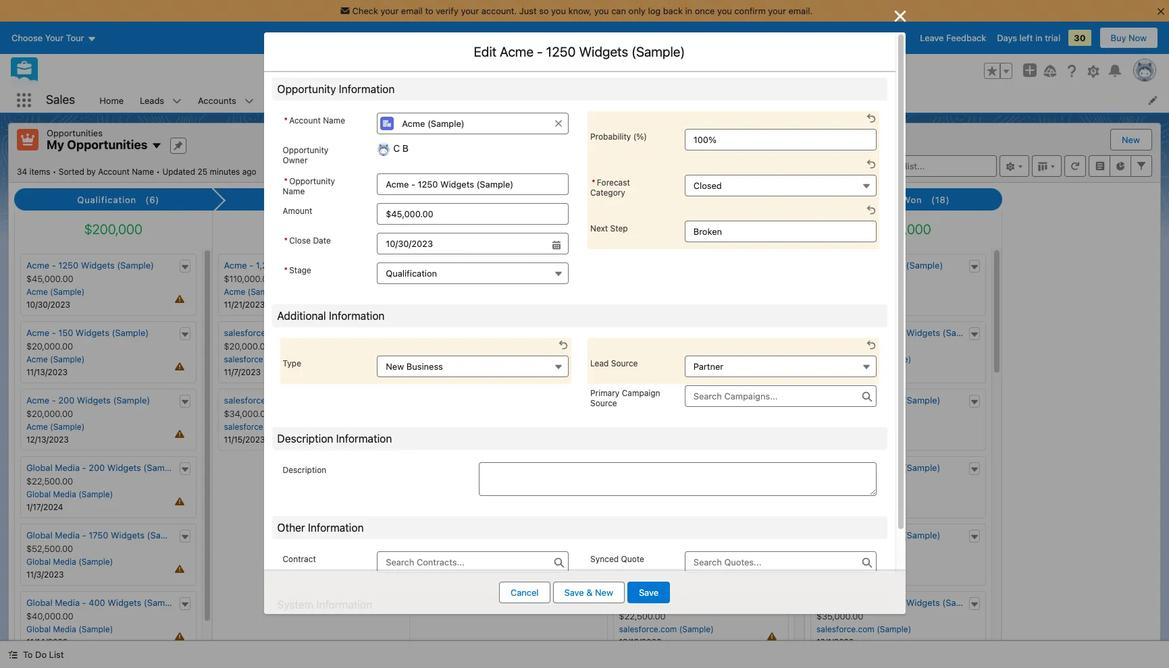Task type: locate. For each thing, give the bounding box(es) containing it.
0 vertical spatial $22,500.00
[[619, 341, 666, 352]]

primary campaign source
[[591, 388, 661, 409]]

days left in trial
[[997, 32, 1061, 43]]

widgets for acme - 1,200 widgets (sample)
[[281, 260, 315, 271]]

widgets right the "140"
[[669, 328, 702, 339]]

1 horizontal spatial qualification
[[386, 268, 437, 279]]

140
[[651, 328, 666, 339]]

0 horizontal spatial save
[[565, 588, 584, 599]]

(7)
[[736, 195, 750, 205]]

* for * stage
[[284, 266, 288, 276]]

0 horizontal spatial closed
[[694, 180, 722, 191]]

* opportunity name
[[283, 176, 335, 197]]

minutes
[[210, 167, 240, 177]]

global up '11/3/2023'
[[26, 557, 51, 568]]

$20,000.00 for salesforce.com - 210 widgets (sample)
[[619, 544, 666, 555]]

- up $110,000.00
[[249, 260, 254, 271]]

0 horizontal spatial name
[[132, 167, 154, 177]]

media left 180 on the bottom
[[648, 463, 673, 474]]

$20,000.00 down 150
[[26, 341, 73, 352]]

$20,000.00 up 12/13/2023
[[26, 409, 73, 420]]

source inside the 'primary campaign source'
[[591, 399, 617, 409]]

Acme (Sample) text field
[[377, 113, 569, 134]]

0 horizontal spatial account
[[98, 167, 130, 177]]

1250 up $45,000.00
[[58, 260, 78, 271]]

salesforce.com (sample) link up 11/7/2023
[[224, 355, 319, 365]]

text default image for acme - 1100 widgets (sample)
[[970, 263, 979, 272]]

salesforce.com (sample) link down $35,000.00
[[817, 625, 912, 635]]

text default image inside to do list button
[[8, 651, 18, 660]]

save & new button
[[553, 582, 625, 604]]

your left email
[[381, 5, 399, 16]]

accounts
[[198, 95, 236, 106]]

0 vertical spatial opportunity
[[277, 83, 336, 95]]

1 horizontal spatial account
[[289, 116, 321, 126]]

trial
[[1045, 32, 1061, 43]]

new
[[1122, 134, 1140, 145], [386, 361, 404, 372], [595, 588, 613, 599]]

salesforce.com up 11/8/2023
[[619, 557, 677, 568]]

widgets inside salesforce.com - 320 widgets (sample) $34,000.00 salesforce.com (sample) 11/15/2023
[[314, 395, 347, 406]]

salesforce.com (sample) link down $75,000.00
[[817, 355, 912, 365]]

buy now button
[[1100, 27, 1159, 49]]

$20,000.00 for acme - 150 widgets (sample)
[[26, 341, 73, 352]]

text default image for acme - 200 widgets (sample)
[[180, 398, 190, 407]]

1/2/2024
[[619, 368, 653, 378]]

0 vertical spatial source
[[611, 359, 638, 369]]

do
[[35, 650, 47, 661]]

opportunity inside * opportunity name
[[289, 176, 335, 186]]

list
[[91, 88, 1170, 113]]

global
[[619, 395, 645, 406], [619, 422, 644, 432], [26, 463, 52, 474], [619, 463, 645, 474], [26, 490, 51, 500], [619, 490, 644, 500], [26, 530, 52, 541], [26, 557, 51, 568], [26, 598, 52, 609], [26, 625, 51, 635]]

2 horizontal spatial name
[[323, 116, 345, 126]]

next step
[[591, 224, 628, 234]]

- down additional
[[288, 328, 293, 339]]

text default image for global media - 80 widgets (sample)
[[773, 398, 782, 407]]

widgets for acme - 1100 widgets (sample)
[[870, 260, 904, 271]]

source inside the partner list item
[[611, 359, 638, 369]]

2 your from the left
[[461, 5, 479, 16]]

1 global media (sample) from the top
[[619, 422, 706, 432]]

1 horizontal spatial new
[[595, 588, 613, 599]]

2 horizontal spatial you
[[717, 5, 732, 16]]

text default image for salesforce.com - 200 widgets (sample)
[[388, 330, 397, 340]]

2 save from the left
[[639, 588, 659, 599]]

opportunities up by on the left top of page
[[67, 138, 148, 152]]

dashboards link
[[549, 88, 614, 113]]

Synced Quote text field
[[685, 552, 877, 574]]

1 vertical spatial qualification
[[386, 268, 437, 279]]

new for new
[[1122, 134, 1140, 145]]

text default image
[[970, 263, 979, 272], [388, 330, 397, 340], [970, 330, 979, 340], [180, 398, 190, 407], [180, 465, 190, 475], [773, 533, 782, 542], [8, 651, 18, 660]]

save
[[565, 588, 584, 599], [639, 588, 659, 599]]

$20,000.00 inside $20,000.00 acme (sample) 12/13/2023
[[26, 409, 73, 420]]

1 vertical spatial group
[[283, 233, 569, 255]]

* inside * forecast category
[[592, 178, 596, 188]]

global down 1/2/2024
[[619, 395, 645, 406]]

- for salesforce.com - 240 widgets (sample) $22,500.00 salesforce.com (sample) 12/18/2023
[[684, 598, 688, 609]]

salesforce.com - 240 widgets (sample) $22,500.00 salesforce.com (sample) 12/18/2023
[[619, 598, 782, 648]]

name down opportunity information
[[323, 116, 345, 126]]

acme (sample) for 650
[[817, 422, 875, 432]]

acme - 650 widgets (sample) link
[[817, 395, 941, 406]]

acme - 1100 widgets (sample) link
[[817, 260, 943, 271]]

acme (sample) link up 1/2/2024
[[619, 355, 677, 365]]

- for acme - 1250 widgets (sample)
[[52, 260, 56, 271]]

1 horizontal spatial •
[[156, 167, 160, 177]]

2 vertical spatial $22,500.00
[[619, 611, 666, 622]]

updated
[[162, 167, 195, 177]]

- for acme - 300 widgets (sample)
[[842, 530, 846, 541]]

- up $20,000.00 acme (sample) 12/13/2023
[[52, 395, 56, 406]]

1 horizontal spatial your
[[461, 5, 479, 16]]

salesforce.com - 200 widgets (sample) link
[[224, 328, 387, 339]]

1 vertical spatial closed
[[867, 195, 900, 205]]

acme - 140 widgets (sample)
[[619, 328, 742, 339]]

system information
[[277, 599, 372, 611]]

1250
[[546, 44, 576, 59], [58, 260, 78, 271]]

200 down additional
[[295, 328, 311, 339]]

Primary Campaign Source text field
[[685, 386, 877, 407]]

acme (sample) link down $45,000.00
[[26, 287, 85, 297]]

0 horizontal spatial qualification
[[77, 195, 136, 205]]

widgets for acme - 150 widgets (sample)
[[76, 328, 109, 339]]

0 vertical spatial qualification
[[77, 195, 136, 205]]

- left 150
[[52, 328, 56, 339]]

information for other information
[[308, 522, 364, 534]]

acme (sample) for 500
[[817, 490, 875, 500]]

(sample) inside $52,500.00 global media (sample) 11/3/2023
[[78, 557, 113, 568]]

- up $45,000.00
[[52, 260, 56, 271]]

1250 up search... button
[[546, 44, 576, 59]]

save down 11/8/2023
[[639, 588, 659, 599]]

(sample) inside $22,500.00 acme (sample) 1/2/2024
[[643, 355, 677, 365]]

text default image for acme - 650 widgets (sample)
[[970, 398, 979, 407]]

Probability (%) text field
[[685, 129, 877, 151]]

- left 1100
[[842, 260, 846, 271]]

$22,500.00 up 1/17/2024
[[26, 476, 73, 487]]

* up needs
[[284, 176, 288, 186]]

$20,000.00 inside $20,000.00 acme (sample) 11/13/2023
[[26, 341, 73, 352]]

1,200
[[256, 260, 278, 271]]

acme (sample) link for 500
[[817, 490, 875, 500]]

global media (sample) down 80
[[619, 422, 706, 432]]

closed for closed
[[694, 180, 722, 191]]

- for acme - 1100 widgets (sample)
[[842, 260, 846, 271]]

stage
[[289, 266, 311, 276]]

(sample) inside '$45,000.00 acme (sample) 10/30/2023'
[[50, 287, 85, 297]]

widgets down additional information
[[314, 328, 347, 339]]

None text field
[[377, 174, 569, 195]]

•
[[53, 167, 56, 177], [156, 167, 160, 177]]

* for * account name
[[284, 116, 288, 126]]

widgets right 210
[[707, 530, 741, 541]]

$110,000.00
[[224, 274, 273, 284]]

-
[[537, 44, 543, 59], [52, 260, 56, 271], [249, 260, 254, 271], [842, 260, 846, 271], [52, 328, 56, 339], [288, 328, 293, 339], [645, 328, 649, 339], [881, 328, 885, 339], [52, 395, 56, 406], [288, 395, 293, 406], [675, 395, 679, 406], [842, 395, 846, 406], [82, 463, 86, 474], [675, 463, 679, 474], [842, 463, 846, 474], [82, 530, 86, 541], [684, 530, 688, 541], [842, 530, 846, 541], [82, 598, 86, 609], [684, 598, 688, 609], [881, 598, 885, 609]]

acme (sample) down the 500
[[817, 490, 875, 500]]

acme - 300 widgets (sample)
[[817, 530, 941, 541]]

$22,500.00 inside $22,500.00 acme (sample) 1/2/2024
[[619, 341, 666, 352]]

(sample)
[[632, 44, 685, 59], [117, 260, 154, 271], [317, 260, 354, 271], [906, 260, 943, 271], [50, 287, 85, 297], [248, 287, 282, 297], [112, 328, 149, 339], [350, 328, 387, 339], [705, 328, 742, 339], [943, 328, 980, 339], [50, 355, 85, 365], [284, 355, 319, 365], [643, 355, 677, 365], [877, 355, 912, 365], [113, 395, 150, 406], [350, 395, 387, 406], [731, 395, 768, 406], [904, 395, 941, 406], [50, 422, 85, 432], [284, 422, 319, 432], [671, 422, 706, 432], [841, 422, 875, 432], [143, 463, 180, 474], [735, 463, 772, 474], [904, 463, 941, 474], [78, 490, 113, 500], [671, 490, 706, 500], [841, 490, 875, 500], [147, 530, 184, 541], [744, 530, 781, 541], [904, 530, 941, 541], [78, 557, 113, 568], [679, 557, 714, 568], [841, 557, 875, 568], [144, 598, 181, 609], [745, 598, 782, 609], [943, 598, 980, 609], [78, 625, 113, 635], [679, 625, 714, 635], [877, 625, 912, 635]]

2 vertical spatial new
[[595, 588, 613, 599]]

step
[[610, 224, 628, 234]]

salesforce.com up $35,000.00
[[817, 598, 879, 609]]

1 save from the left
[[565, 588, 584, 599]]

$20,000.00 for acme - 200 widgets (sample)
[[26, 409, 73, 420]]

name up (6)
[[132, 167, 154, 177]]

* close date
[[284, 236, 331, 246]]

0 horizontal spatial 200
[[58, 395, 75, 406]]

acme (sample)
[[817, 422, 875, 432], [817, 490, 875, 500]]

2 vertical spatial name
[[283, 186, 305, 197]]

1 vertical spatial opportunity
[[283, 145, 329, 155]]

to do list
[[23, 650, 64, 661]]

widgets right 240 on the right of the page
[[709, 598, 743, 609]]

0 vertical spatial description
[[277, 433, 333, 445]]

acme (sample) link for 150
[[26, 355, 85, 365]]

global media (sample) link for global media - 1750 widgets (sample)
[[26, 557, 113, 568]]

widgets right 300
[[868, 530, 901, 541]]

opportunities down sales
[[47, 128, 103, 139]]

None text field
[[377, 233, 569, 255]]

2 acme (sample) from the top
[[817, 490, 875, 500]]

salesforce.com - 350 widgets (sample)
[[817, 598, 980, 609]]

media down $40,000.00 on the bottom left
[[53, 625, 76, 635]]

widgets right 1750
[[111, 530, 145, 541]]

1 horizontal spatial group
[[984, 63, 1013, 79]]

- for acme - 150 widgets (sample)
[[52, 328, 56, 339]]

list containing home
[[91, 88, 1170, 113]]

(sample) inside $36,000.00 acme (sample) 1/16/2023
[[841, 557, 875, 568]]

closed
[[694, 180, 722, 191], [867, 195, 900, 205]]

2 horizontal spatial new
[[1122, 134, 1140, 145]]

- for salesforce.com - 200 widgets (sample)
[[288, 328, 293, 339]]

0 vertical spatial acme (sample)
[[817, 422, 875, 432]]

(%)
[[634, 132, 647, 142]]

0 horizontal spatial 1250
[[58, 260, 78, 271]]

0 horizontal spatial group
[[283, 233, 569, 255]]

contract
[[283, 555, 316, 565]]

information for opportunity information
[[339, 83, 395, 95]]

in right "back" at top
[[685, 5, 693, 16]]

contacts list item
[[262, 88, 333, 113]]

buy now
[[1111, 32, 1147, 43]]

0 vertical spatial new
[[1122, 134, 1140, 145]]

global media (sample) link down 180 on the bottom
[[619, 490, 706, 500]]

500
[[849, 463, 865, 474]]

1 horizontal spatial you
[[594, 5, 609, 16]]

partner
[[694, 361, 724, 372]]

ago
[[242, 167, 257, 177]]

now
[[1129, 32, 1147, 43]]

edit acme - 1250 widgets (sample)
[[474, 44, 685, 59]]

account inside my opportunities|opportunities|list view "element"
[[98, 167, 130, 177]]

- for salesforce.com - 600 widgets (sample)
[[881, 328, 885, 339]]

opportunities up * account name
[[341, 95, 397, 106]]

0 vertical spatial name
[[323, 116, 345, 126]]

widgets right 180 on the bottom
[[699, 463, 733, 474]]

Type button
[[377, 356, 569, 378]]

salesforce.com (sample) link for salesforce.com - 210 widgets (sample)
[[619, 557, 714, 568]]

sorted
[[59, 167, 84, 177]]

you left can
[[594, 5, 609, 16]]

widgets for acme - 300 widgets (sample)
[[868, 530, 901, 541]]

widgets right 1100
[[870, 260, 904, 271]]

widgets right 400
[[108, 598, 141, 609]]

reports list item
[[632, 88, 698, 113]]

(sample) inside $40,000.00 global media (sample) 11/14/2023
[[78, 625, 113, 635]]

None search field
[[835, 155, 997, 177]]

your
[[381, 5, 399, 16], [461, 5, 479, 16], [768, 5, 786, 16]]

1 vertical spatial description
[[283, 466, 327, 476]]

(18)
[[932, 195, 950, 205]]

1 horizontal spatial closed
[[867, 195, 900, 205]]

acme (sample) link down $36,000.00
[[817, 557, 875, 568]]

know,
[[569, 5, 592, 16]]

global media - 1750 widgets (sample) link
[[26, 530, 184, 541]]

acme (sample) down 650
[[817, 422, 875, 432]]

* inside group
[[284, 236, 288, 246]]

$20,000.00 up 11/7/2023
[[224, 341, 271, 352]]

widgets for salesforce.com - 320 widgets (sample) $34,000.00 salesforce.com (sample) 11/15/2023
[[314, 395, 347, 406]]

salesforce.com - 600 widgets (sample)
[[817, 328, 980, 339]]

0 horizontal spatial new
[[386, 361, 404, 372]]

350
[[888, 598, 904, 609]]

widgets right 320
[[314, 395, 347, 406]]

account down "contacts" list item
[[289, 116, 321, 126]]

$20,000.00 inside the $20,000.00 salesforce.com (sample) 11/8/2023
[[619, 544, 666, 555]]

information for additional information
[[329, 310, 385, 322]]

salesforce.com (sample) link
[[224, 355, 319, 365], [817, 355, 912, 365], [224, 422, 319, 432], [619, 557, 714, 568], [619, 625, 714, 635], [817, 625, 912, 635]]

new for new business
[[386, 361, 404, 372]]

closed inside my opportunities|opportunities|list view "element"
[[867, 195, 900, 205]]

my opportunities status
[[17, 167, 162, 177]]

* inside * opportunity name
[[284, 176, 288, 186]]

calendar
[[431, 95, 467, 106]]

global media (sample) link down 80
[[619, 422, 706, 432]]

closed left the won
[[867, 195, 900, 205]]

$20,000.00 salesforce.com (sample) 11/7/2023
[[224, 341, 319, 378]]

$22,500.00 inside $22,500.00 global media (sample) 1/17/2024
[[26, 476, 73, 487]]

text default image
[[180, 263, 190, 272], [388, 263, 397, 272], [180, 330, 190, 340], [773, 330, 782, 340], [773, 398, 782, 407], [970, 398, 979, 407], [970, 465, 979, 475], [180, 533, 190, 542], [970, 533, 979, 542], [180, 601, 190, 610], [970, 601, 979, 610]]

opportunity down * account name
[[283, 145, 329, 155]]

$20,000.00 up 11/8/2023
[[619, 544, 666, 555]]

0 vertical spatial group
[[984, 63, 1013, 79]]

1 horizontal spatial in
[[1036, 32, 1043, 43]]

lead
[[591, 359, 609, 369]]

media up $22,500.00 global media (sample) 1/17/2024
[[55, 463, 80, 474]]

- for salesforce.com - 320 widgets (sample) $34,000.00 salesforce.com (sample) 11/15/2023
[[288, 395, 293, 406]]

Next Step text field
[[685, 221, 877, 243]]

• right items
[[53, 167, 56, 177]]

acme - 650 widgets (sample)
[[817, 395, 941, 406]]

(sample) inside $22,500.00 global media (sample) 1/17/2024
[[78, 490, 113, 500]]

1 horizontal spatial name
[[283, 186, 305, 197]]

- left the "140"
[[645, 328, 649, 339]]

source left the campaign on the right of the page
[[591, 399, 617, 409]]

1 vertical spatial $22,500.00
[[26, 476, 73, 487]]

inverse image
[[892, 8, 908, 24]]

name up amount
[[283, 186, 305, 197]]

salesforce.com - 320 widgets (sample) link
[[224, 395, 387, 406]]

salesforce.com inside $75,000.00 salesforce.com (sample) 4/19/2023
[[817, 355, 875, 365]]

feedback
[[947, 32, 987, 43]]

widgets right 650
[[868, 395, 901, 406]]

text default image for acme - 150 widgets (sample)
[[180, 330, 190, 340]]

quotes
[[706, 95, 735, 106]]

description down salesforce.com - 320 widgets (sample) link
[[277, 433, 333, 445]]

closed inside button
[[694, 180, 722, 191]]

opportunity up * account name
[[277, 83, 336, 95]]

widgets down $200,000
[[81, 260, 115, 271]]

- for acme - 200 widgets (sample)
[[52, 395, 56, 406]]

4/19/2023
[[817, 368, 856, 378]]

description down the description information
[[283, 466, 327, 476]]

next step list item
[[588, 203, 879, 249]]

acme (sample) link for 300
[[817, 557, 875, 568]]

opportunities list item
[[333, 88, 422, 113]]

400
[[89, 598, 105, 609]]

1 acme (sample) from the top
[[817, 422, 875, 432]]

- for acme - 500 widgets (sample)
[[842, 463, 846, 474]]

1 vertical spatial account
[[98, 167, 130, 177]]

name for * account name
[[323, 116, 345, 126]]

1 vertical spatial global media (sample)
[[619, 490, 706, 500]]

0 vertical spatial 200
[[295, 328, 311, 339]]

name inside * opportunity name
[[283, 186, 305, 197]]

1 vertical spatial 1250
[[58, 260, 78, 271]]

(sample) inside $20,000.00 acme (sample) 12/13/2023
[[50, 422, 85, 432]]

acme inside '$45,000.00 acme (sample) 10/30/2023'
[[26, 287, 48, 297]]

0 horizontal spatial in
[[685, 5, 693, 16]]

- inside salesforce.com - 320 widgets (sample) $34,000.00 salesforce.com (sample) 11/15/2023
[[288, 395, 293, 406]]

widgets for salesforce.com - 200 widgets (sample)
[[314, 328, 347, 339]]

leads link
[[132, 88, 172, 113]]

save left &
[[565, 588, 584, 599]]

salesforce.com (sample) link for salesforce.com - 350 widgets (sample)
[[817, 625, 912, 635]]

• left updated
[[156, 167, 160, 177]]

salesforce.com (sample) link for salesforce.com - 600 widgets (sample)
[[817, 355, 912, 365]]

200 up $20,000.00 acme (sample) 12/13/2023
[[58, 395, 75, 406]]

1 horizontal spatial save
[[639, 588, 659, 599]]

opportunity for information
[[277, 83, 336, 95]]

new inside list item
[[386, 361, 404, 372]]

salesforce.com inside $35,000.00 salesforce.com (sample) 12/1/2023
[[817, 625, 875, 635]]

1 vertical spatial name
[[132, 167, 154, 177]]

- left 210
[[684, 530, 688, 541]]

synced quote
[[591, 555, 645, 565]]

widgets right 80
[[695, 395, 729, 406]]

widgets right 350
[[907, 598, 940, 609]]

acme (sample) link up 12/13/2023
[[26, 422, 85, 432]]

salesforce.com inside the $20,000.00 salesforce.com (sample) 11/8/2023
[[619, 557, 677, 568]]

closed up the negotiation at top
[[694, 180, 722, 191]]

media inside $52,500.00 global media (sample) 11/3/2023
[[53, 557, 76, 568]]

1 vertical spatial source
[[591, 399, 617, 409]]

0 horizontal spatial •
[[53, 167, 56, 177]]

- for salesforce.com - 210 widgets (sample)
[[684, 530, 688, 541]]

* left forecast
[[592, 178, 596, 188]]

1 horizontal spatial 200
[[89, 463, 105, 474]]

- inside salesforce.com - 240 widgets (sample) $22,500.00 salesforce.com (sample) 12/18/2023
[[684, 598, 688, 609]]

description for description information
[[277, 433, 333, 445]]

name inside my opportunities|opportunities|list view "element"
[[132, 167, 154, 177]]

widgets right 150
[[76, 328, 109, 339]]

you right once
[[717, 5, 732, 16]]

global media - 400 widgets (sample)
[[26, 598, 181, 609]]

2 horizontal spatial 200
[[295, 328, 311, 339]]

opportunity for owner
[[283, 145, 329, 155]]

group down days
[[984, 63, 1013, 79]]

0 vertical spatial 1250
[[546, 44, 576, 59]]

210
[[690, 530, 705, 541]]

200
[[295, 328, 311, 339], [58, 395, 75, 406], [89, 463, 105, 474]]

my opportunities|opportunities|list view element
[[8, 123, 1161, 669]]

date
[[313, 236, 331, 246]]

needs
[[269, 195, 298, 205]]

group
[[984, 63, 1013, 79], [283, 233, 569, 255]]

probability (%) list item
[[588, 111, 879, 157]]

opportunity
[[277, 83, 336, 95], [283, 145, 329, 155], [289, 176, 335, 186]]

new inside my opportunities|opportunities|list view "element"
[[1122, 134, 1140, 145]]

your right verify
[[461, 5, 479, 16]]

1 vertical spatial acme (sample)
[[817, 490, 875, 500]]

$20,000.00 inside $20,000.00 salesforce.com (sample) 11/7/2023
[[224, 341, 271, 352]]

text default image for salesforce.com - 600 widgets (sample)
[[970, 330, 979, 340]]

lead source
[[591, 359, 638, 369]]

* down contacts on the left top of page
[[284, 116, 288, 126]]

2 global media (sample) from the top
[[619, 490, 706, 500]]

global media (sample) link for global media - 400 widgets (sample)
[[26, 625, 113, 635]]

1 vertical spatial new
[[386, 361, 404, 372]]

0 vertical spatial closed
[[694, 180, 722, 191]]

text default image for salesforce.com - 350 widgets (sample)
[[970, 601, 979, 610]]

2 horizontal spatial your
[[768, 5, 786, 16]]

salesforce.com (sample) link down $34,000.00
[[224, 422, 319, 432]]

acme - 1250 widgets (sample) link
[[26, 260, 154, 271]]

acme (sample) link down $110,000.00
[[224, 287, 282, 297]]

acme (sample) link for 1250
[[26, 287, 85, 297]]

- for acme - 140 widgets (sample)
[[645, 328, 649, 339]]

media down $52,500.00
[[53, 557, 76, 568]]

global media - 80 widgets (sample)
[[619, 395, 768, 406]]

widgets for salesforce.com - 240 widgets (sample) $22,500.00 salesforce.com (sample) 12/18/2023
[[709, 598, 743, 609]]

0 vertical spatial global media (sample)
[[619, 422, 706, 432]]

opportunity information
[[277, 83, 395, 95]]

global media (sample) link down $52,500.00
[[26, 557, 113, 568]]

0 horizontal spatial you
[[551, 5, 566, 16]]

* left close
[[284, 236, 288, 246]]

global media (sample) link for global media - 80 widgets (sample)
[[619, 422, 706, 432]]

acme inside $22,500.00 acme (sample) 1/2/2024
[[619, 355, 641, 365]]

acme - 500 widgets (sample) link
[[817, 463, 941, 474]]

2 vertical spatial opportunity
[[289, 176, 335, 186]]

cancel button
[[499, 582, 550, 604]]

1100
[[849, 260, 868, 271]]

widgets inside salesforce.com - 240 widgets (sample) $22,500.00 salesforce.com (sample) 12/18/2023
[[709, 598, 743, 609]]

1 vertical spatial 200
[[58, 395, 75, 406]]

(sample) inside $20,000.00 salesforce.com (sample) 11/7/2023
[[284, 355, 319, 365]]

acme - 500 widgets (sample)
[[817, 463, 941, 474]]

global down 12/13/2023
[[26, 463, 52, 474]]

contacts link
[[262, 88, 315, 113]]

- left 600
[[881, 328, 885, 339]]

0 horizontal spatial your
[[381, 5, 399, 16]]

* left 'stage'
[[284, 266, 288, 276]]

- left 300
[[842, 530, 846, 541]]

partner list item
[[588, 338, 879, 384]]

needs analysis
[[269, 195, 340, 205]]

select list display image
[[1032, 155, 1062, 177]]



Task type: describe. For each thing, give the bounding box(es) containing it.
save & new
[[565, 588, 613, 599]]

(sample) inside the $20,000.00 salesforce.com (sample) 11/8/2023
[[679, 557, 714, 568]]

can
[[612, 5, 626, 16]]

acme inside $110,000.00 acme (sample) 11/21/2023
[[224, 287, 245, 297]]

1 vertical spatial in
[[1036, 32, 1043, 43]]

- up $22,500.00 global media (sample) 1/17/2024
[[82, 463, 86, 474]]

* forecast category
[[591, 178, 630, 198]]

1/17/2024
[[26, 503, 63, 513]]

$110,000.00 acme (sample) 11/21/2023
[[224, 274, 282, 310]]

widgets up $22,500.00 global media (sample) 1/17/2024
[[107, 463, 141, 474]]

text default image for global media - 400 widgets (sample)
[[180, 601, 190, 610]]

amount
[[283, 206, 312, 216]]

search... button
[[429, 60, 699, 82]]

11/15/2023
[[224, 435, 265, 445]]

$45,000.00 acme (sample) 10/30/2023
[[26, 274, 85, 310]]

text default image for acme - 1250 widgets (sample)
[[180, 263, 190, 272]]

acme inside $20,000.00 acme (sample) 11/13/2023
[[26, 355, 48, 365]]

opportunities link
[[333, 88, 405, 113]]

media down the campaign on the right of the page
[[646, 422, 669, 432]]

new inside button
[[595, 588, 613, 599]]

$20,000.00 for salesforce.com - 200 widgets (sample)
[[224, 341, 271, 352]]

acme (sample) link for 200
[[26, 422, 85, 432]]

text default image for acme - 300 widgets (sample)
[[970, 533, 979, 542]]

1 your from the left
[[381, 5, 399, 16]]

global up $40,000.00 on the bottom left
[[26, 598, 52, 609]]

salesforce.com down the "11/21/2023"
[[224, 328, 286, 339]]

salesforce.com - 320 widgets (sample) $34,000.00 salesforce.com (sample) 11/15/2023
[[224, 395, 387, 445]]

2 • from the left
[[156, 167, 160, 177]]

(sample) inside $20,000.00 acme (sample) 11/13/2023
[[50, 355, 85, 365]]

1 you from the left
[[551, 5, 566, 16]]

salesforce.com (sample) link up the 12/18/2023 at the right bottom of the page
[[619, 625, 714, 635]]

probability
[[591, 132, 631, 142]]

Amount text field
[[377, 203, 569, 225]]

to do list button
[[0, 642, 72, 669]]

(0)
[[532, 195, 545, 205]]

reports link
[[632, 88, 680, 113]]

* for * forecast category
[[592, 178, 596, 188]]

media up $40,000.00 on the bottom left
[[55, 598, 80, 609]]

- left 1750
[[82, 530, 86, 541]]

text default image for acme - 500 widgets (sample)
[[970, 465, 979, 475]]

acme (sample) link for 1,200
[[224, 287, 282, 297]]

$22,500.00 for global
[[26, 476, 73, 487]]

$45,000.00
[[26, 274, 73, 284]]

name for * opportunity name
[[283, 186, 305, 197]]

salesforce.com down 11/8/2023
[[619, 598, 681, 609]]

once
[[695, 5, 715, 16]]

media left 80
[[648, 395, 673, 406]]

description for description
[[283, 466, 327, 476]]

$20,000.00 acme (sample) 11/13/2023
[[26, 341, 85, 378]]

salesforce.com up the 12/18/2023 at the right bottom of the page
[[619, 625, 677, 635]]

email.
[[789, 5, 813, 16]]

home link
[[91, 88, 132, 113]]

media inside $40,000.00 global media (sample) 11/14/2023
[[53, 625, 76, 635]]

save button
[[628, 582, 670, 604]]

3 you from the left
[[717, 5, 732, 16]]

240
[[690, 598, 706, 609]]

- for acme - 1,200 widgets (sample)
[[249, 260, 254, 271]]

$22,500.00 acme (sample) 1/2/2024
[[619, 341, 677, 378]]

global inside $40,000.00 global media (sample) 11/14/2023
[[26, 625, 51, 635]]

global inside $52,500.00 global media (sample) 11/3/2023
[[26, 557, 51, 568]]

qualification inside my opportunities|opportunities|list view "element"
[[77, 195, 136, 205]]

1/15/2024
[[619, 300, 657, 310]]

salesforce.com down $34,000.00
[[224, 422, 282, 432]]

new business list item
[[280, 338, 572, 384]]

search...
[[455, 66, 491, 76]]

back
[[663, 5, 683, 16]]

$75,000.00 salesforce.com (sample) 4/19/2023
[[817, 341, 912, 378]]

- for salesforce.com - 350 widgets (sample)
[[881, 598, 885, 609]]

campaign
[[622, 388, 661, 399]]

salesforce.com - 240 widgets (sample) link
[[619, 598, 782, 609]]

widgets for salesforce.com - 600 widgets (sample)
[[907, 328, 941, 339]]

primary
[[591, 388, 620, 399]]

2 vertical spatial 200
[[89, 463, 105, 474]]

opportunities inside opportunities link
[[341, 95, 397, 106]]

$22,500.00 for acme
[[619, 341, 666, 352]]

1250 inside my opportunities|opportunities|list view "element"
[[58, 260, 78, 271]]

only
[[629, 5, 646, 16]]

(sample) inside $35,000.00 salesforce.com (sample) 12/1/2023
[[877, 625, 912, 635]]

$200,000
[[84, 222, 142, 237]]

salesforce.com up $34,000.00
[[224, 395, 286, 406]]

&
[[587, 588, 593, 599]]

media up $52,500.00
[[55, 530, 80, 541]]

to
[[23, 650, 33, 661]]

widgets for acme - 1250 widgets (sample)
[[81, 260, 115, 271]]

save for save & new
[[565, 588, 584, 599]]

additional
[[277, 310, 326, 322]]

business
[[407, 361, 443, 372]]

25
[[198, 167, 207, 177]]

150
[[58, 328, 73, 339]]

- for acme - 650 widgets (sample)
[[842, 395, 846, 406]]

close
[[289, 236, 311, 246]]

closed for closed won
[[867, 195, 900, 205]]

widgets down can
[[579, 44, 628, 59]]

12/18/2023
[[619, 638, 662, 648]]

(sample) inside $75,000.00 salesforce.com (sample) 4/19/2023
[[877, 355, 912, 365]]

edit
[[474, 44, 497, 59]]

type
[[283, 359, 301, 369]]

Description text field
[[479, 463, 877, 497]]

$22,500.00 inside salesforce.com - 240 widgets (sample) $22,500.00 salesforce.com (sample) 12/18/2023
[[619, 611, 666, 622]]

global media - 200 widgets (sample)
[[26, 463, 180, 474]]

(sample) inside $110,000.00 acme (sample) 11/21/2023
[[248, 287, 282, 297]]

200 for acme
[[58, 395, 75, 406]]

information for system information
[[317, 599, 372, 611]]

salesforce.com up quote
[[619, 530, 681, 541]]

Lead Source button
[[685, 356, 877, 378]]

- left 80
[[675, 395, 679, 406]]

- up search... button
[[537, 44, 543, 59]]

11/14/2023
[[26, 638, 68, 648]]

200 for salesforce.com
[[295, 328, 311, 339]]

1 horizontal spatial 1250
[[546, 44, 576, 59]]

11/3/2023
[[26, 570, 64, 580]]

- left 400
[[82, 598, 86, 609]]

widgets for acme - 200 widgets (sample)
[[77, 395, 111, 406]]

global media (sample) link for global media - 200 widgets (sample)
[[26, 490, 113, 500]]

widgets for salesforce.com - 210 widgets (sample)
[[707, 530, 741, 541]]

Search My Opportunities list view. search field
[[835, 155, 997, 177]]

media down global media - 180 widgets (sample)
[[646, 490, 669, 500]]

salesforce.com - 200 widgets (sample)
[[224, 328, 387, 339]]

widgets for acme - 500 widgets (sample)
[[868, 463, 901, 474]]

email
[[401, 5, 423, 16]]

$36,000.00
[[817, 544, 864, 555]]

account.
[[482, 5, 517, 16]]

650
[[849, 395, 865, 406]]

acme (sample) link for 650
[[817, 422, 875, 432]]

34 items • sorted by account name • updated 25 minutes ago
[[17, 167, 257, 177]]

text default image for acme - 140 widgets (sample)
[[773, 330, 782, 340]]

300
[[849, 530, 865, 541]]

* for * opportunity name
[[284, 176, 288, 186]]

0 vertical spatial in
[[685, 5, 693, 16]]

180
[[682, 463, 697, 474]]

acme (sample) link for 140
[[619, 355, 677, 365]]

acme inside $20,000.00 acme (sample) 12/13/2023
[[26, 422, 48, 432]]

Contract text field
[[377, 552, 569, 574]]

acme inside $36,000.00 acme (sample) 1/16/2023
[[817, 557, 838, 568]]

analysis
[[301, 195, 340, 205]]

quotes list item
[[698, 88, 761, 113]]

salesforce.com - 210 widgets (sample) link
[[619, 530, 781, 541]]

$75,000.00
[[817, 341, 863, 352]]

* for * close date
[[284, 236, 288, 246]]

$20,000.00 salesforce.com (sample) 11/8/2023
[[619, 544, 714, 580]]

text default image for global media - 200 widgets (sample)
[[180, 465, 190, 475]]

salesforce.com - 350 widgets (sample) link
[[817, 598, 980, 609]]

days
[[997, 32, 1017, 43]]

3 your from the left
[[768, 5, 786, 16]]

my
[[47, 138, 64, 152]]

salesforce.com inside $20,000.00 salesforce.com (sample) 11/7/2023
[[224, 355, 282, 365]]

quote
[[621, 555, 645, 565]]

leads list item
[[132, 88, 190, 113]]

owner
[[283, 155, 308, 166]]

$35,000.00
[[817, 611, 864, 622]]

forecast
[[597, 178, 630, 188]]

acme - 150 widgets (sample)
[[26, 328, 149, 339]]

won
[[903, 195, 923, 205]]

Stage, Qualification button
[[377, 263, 569, 284]]

1750
[[89, 530, 108, 541]]

media inside $22,500.00 global media (sample) 1/17/2024
[[53, 490, 76, 500]]

so
[[539, 5, 549, 16]]

text default image for acme - 1,200 widgets (sample)
[[388, 263, 397, 272]]

$52,500.00
[[26, 544, 73, 555]]

dashboards
[[557, 95, 606, 106]]

global down the 'primary campaign source'
[[619, 422, 644, 432]]

qualification inside 'button'
[[386, 268, 437, 279]]

global inside $22,500.00 global media (sample) 1/17/2024
[[26, 490, 51, 500]]

information for description information
[[336, 433, 392, 445]]

sales
[[46, 93, 75, 107]]

global left 180 on the bottom
[[619, 463, 645, 474]]

widgets for acme - 140 widgets (sample)
[[669, 328, 702, 339]]

group containing *
[[283, 233, 569, 255]]

34
[[17, 167, 27, 177]]

salesforce.com (sample) link for salesforce.com - 200 widgets (sample)
[[224, 355, 319, 365]]

salesforce.com up $75,000.00
[[817, 328, 879, 339]]

calendar list item
[[422, 88, 493, 113]]

global up quote
[[619, 490, 644, 500]]

30
[[1074, 32, 1086, 43]]

global up $52,500.00
[[26, 530, 52, 541]]

cancel
[[511, 588, 539, 599]]

Forecast Category, Closed button
[[685, 175, 877, 197]]

$20,000.00 acme (sample) 12/13/2023
[[26, 409, 85, 445]]

save for save
[[639, 588, 659, 599]]

2 you from the left
[[594, 5, 609, 16]]

widgets for salesforce.com - 350 widgets (sample)
[[907, 598, 940, 609]]

$40,000.00
[[26, 611, 73, 622]]

- left 180 on the bottom
[[675, 463, 679, 474]]

negotiation
[[673, 195, 727, 205]]

text default image for salesforce.com - 210 widgets (sample)
[[773, 533, 782, 542]]

home
[[99, 95, 124, 106]]

accounts list item
[[190, 88, 262, 113]]

0 vertical spatial account
[[289, 116, 321, 126]]

dashboards list item
[[549, 88, 632, 113]]

additional information
[[277, 310, 385, 322]]

list view controls image
[[1000, 155, 1030, 177]]

check your email to verify your account. just so you know, you can only log back in once you confirm your email.
[[352, 5, 813, 16]]

1 • from the left
[[53, 167, 56, 177]]

leave
[[920, 32, 944, 43]]

widgets for acme - 650 widgets (sample)
[[868, 395, 901, 406]]

closed list item
[[588, 157, 879, 203]]

text default image for global media - 1750 widgets (sample)
[[180, 533, 190, 542]]

$36,000.00 acme (sample) 1/16/2023
[[817, 544, 875, 580]]



Task type: vqa. For each thing, say whether or not it's contained in the screenshot.


